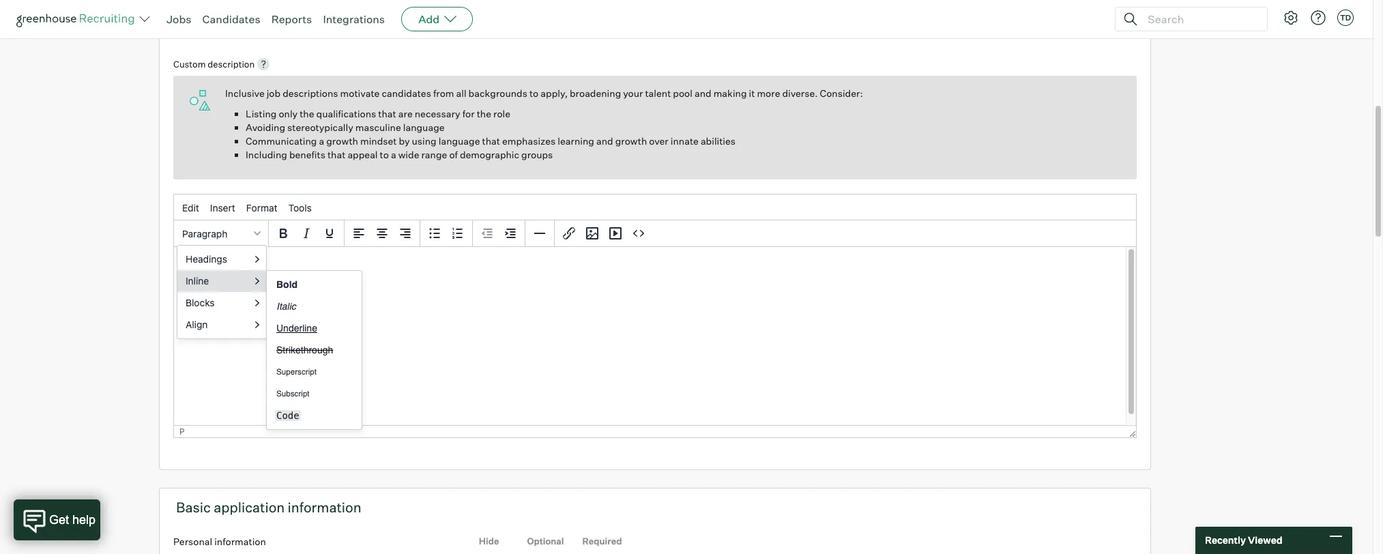 Task type: locate. For each thing, give the bounding box(es) containing it.
paragraph button
[[177, 222, 265, 245]]

the
[[300, 108, 314, 120], [477, 108, 491, 120]]

personal information
[[173, 536, 266, 547]]

1 toolbar from the left
[[269, 221, 345, 247]]

1 vertical spatial information
[[214, 536, 266, 547]]

underline
[[276, 323, 317, 334]]

1 horizontal spatial and
[[695, 87, 711, 99]]

1 horizontal spatial the
[[477, 108, 491, 120]]

0 horizontal spatial a
[[319, 135, 324, 147]]

1 horizontal spatial growth
[[615, 135, 647, 147]]

and right learning
[[596, 135, 613, 147]]

innate
[[671, 135, 699, 147]]

1 vertical spatial a
[[391, 149, 396, 160]]

and
[[695, 87, 711, 99], [596, 135, 613, 147]]

descriptions
[[283, 87, 338, 99]]

2 toolbar from the left
[[345, 221, 420, 247]]

headings
[[186, 253, 227, 265]]

to
[[529, 87, 539, 99], [380, 149, 389, 160]]

0 vertical spatial description
[[208, 13, 280, 30]]

paragraph
[[182, 228, 228, 239]]

are
[[398, 108, 413, 120]]

1 vertical spatial and
[[596, 135, 613, 147]]

that up demographic
[[482, 135, 500, 147]]

menu bar
[[174, 195, 1136, 221]]

personal
[[173, 536, 212, 547]]

4 toolbar from the left
[[473, 221, 525, 247]]

0 vertical spatial information
[[288, 499, 361, 516]]

1 vertical spatial that
[[482, 135, 500, 147]]

description for post description
[[208, 13, 280, 30]]

including
[[246, 149, 287, 160]]

the right only
[[300, 108, 314, 120]]

necessary
[[415, 108, 460, 120]]

1 vertical spatial to
[[380, 149, 389, 160]]

the right "for"
[[477, 108, 491, 120]]

information
[[288, 499, 361, 516], [214, 536, 266, 547]]

and right pool
[[695, 87, 711, 99]]

basic application information
[[176, 499, 361, 516]]

1 horizontal spatial to
[[529, 87, 539, 99]]

pool
[[673, 87, 693, 99]]

0 vertical spatial that
[[378, 108, 396, 120]]

0 horizontal spatial that
[[327, 149, 345, 160]]

recently
[[1205, 534, 1246, 546]]

basic
[[176, 499, 211, 516]]

more
[[757, 87, 780, 99]]

reports
[[271, 12, 312, 26]]

consider:
[[820, 87, 863, 99]]

candidates link
[[202, 12, 260, 26]]

that up masculine
[[378, 108, 396, 120]]

growth left over
[[615, 135, 647, 147]]

a down stereotypically
[[319, 135, 324, 147]]

tools button
[[283, 196, 317, 219]]

subscript
[[276, 389, 310, 399]]

5 toolbar from the left
[[555, 221, 653, 247]]

add button
[[401, 7, 473, 31]]

insert
[[210, 202, 235, 213]]

0 horizontal spatial growth
[[326, 135, 358, 147]]

language up of
[[439, 135, 480, 147]]

add
[[418, 12, 440, 26]]

for
[[462, 108, 475, 120]]

recently viewed
[[1205, 534, 1282, 546]]

avoiding
[[246, 122, 285, 133]]

1 vertical spatial description
[[208, 59, 255, 70]]

1 horizontal spatial a
[[391, 149, 396, 160]]

language
[[403, 122, 445, 133], [439, 135, 480, 147]]

over
[[649, 135, 669, 147]]

growth
[[326, 135, 358, 147], [615, 135, 647, 147]]

1 horizontal spatial that
[[378, 108, 396, 120]]

superscript
[[276, 367, 317, 377]]

0 horizontal spatial and
[[596, 135, 613, 147]]

required
[[582, 536, 622, 547]]

emphasizes
[[502, 135, 556, 147]]

toolbar
[[269, 221, 345, 247], [345, 221, 420, 247], [420, 221, 473, 247], [473, 221, 525, 247], [555, 221, 653, 247]]

groups
[[521, 149, 553, 160]]

growth up the appeal
[[326, 135, 358, 147]]

0 vertical spatial to
[[529, 87, 539, 99]]

inline
[[186, 275, 209, 287]]

job
[[267, 87, 281, 99]]

to down mindset
[[380, 149, 389, 160]]

2 horizontal spatial that
[[482, 135, 500, 147]]

2 description from the top
[[208, 59, 255, 70]]

application
[[214, 499, 285, 516]]

0 vertical spatial a
[[319, 135, 324, 147]]

that
[[378, 108, 396, 120], [482, 135, 500, 147], [327, 149, 345, 160]]

align menu item
[[177, 314, 266, 336]]

inclusive job descriptions motivate candidates from all backgrounds to apply, broadening your talent pool and making it more diverse. consider:
[[225, 87, 863, 99]]

bold
[[276, 279, 298, 290]]

integrations
[[323, 12, 385, 26]]

italic
[[276, 301, 296, 312]]

all
[[456, 87, 466, 99]]

format
[[246, 202, 277, 213]]

greenhouse recruiting image
[[16, 11, 139, 27]]

0 horizontal spatial the
[[300, 108, 314, 120]]

1 description from the top
[[208, 13, 280, 30]]

a
[[319, 135, 324, 147], [391, 149, 396, 160]]

inclusive
[[225, 87, 265, 99]]

that left the appeal
[[327, 149, 345, 160]]

language up using
[[403, 122, 445, 133]]

a left wide
[[391, 149, 396, 160]]

integrations link
[[323, 12, 385, 26]]

to inside listing only the qualifications that are necessary for the role avoiding stereotypically masculine language communicating a growth mindset by using language that emphasizes learning and growth over innate abilities including benefits that appeal to a wide range of demographic groups
[[380, 149, 389, 160]]

to left apply,
[[529, 87, 539, 99]]

demographic
[[460, 149, 519, 160]]

0 horizontal spatial to
[[380, 149, 389, 160]]

align
[[186, 319, 208, 330]]

using
[[412, 135, 437, 147]]

description
[[208, 13, 280, 30], [208, 59, 255, 70]]

wide
[[398, 149, 419, 160]]

0 horizontal spatial information
[[214, 536, 266, 547]]

candidates
[[202, 12, 260, 26]]

reports link
[[271, 12, 312, 26]]

custom description
[[173, 59, 255, 70]]

2 the from the left
[[477, 108, 491, 120]]

menu bar containing edit
[[174, 195, 1136, 221]]

viewed
[[1248, 534, 1282, 546]]

optional
[[527, 536, 564, 547]]

making
[[713, 87, 747, 99]]



Task type: describe. For each thing, give the bounding box(es) containing it.
backgrounds
[[468, 87, 527, 99]]

candidates
[[382, 87, 431, 99]]

abilities
[[701, 135, 736, 147]]

talent
[[645, 87, 671, 99]]

by
[[399, 135, 410, 147]]

appeal
[[348, 149, 378, 160]]

custom
[[173, 59, 206, 70]]

hide
[[479, 536, 499, 547]]

2 growth from the left
[[615, 135, 647, 147]]

post
[[176, 13, 205, 30]]

description for custom description
[[208, 59, 255, 70]]

masculine
[[355, 122, 401, 133]]

apply,
[[541, 87, 568, 99]]

3 toolbar from the left
[[420, 221, 473, 247]]

1 horizontal spatial information
[[288, 499, 361, 516]]

of
[[449, 149, 458, 160]]

range
[[421, 149, 447, 160]]

td button
[[1337, 10, 1354, 26]]

listing
[[246, 108, 277, 120]]

only
[[279, 108, 298, 120]]

communicating
[[246, 135, 317, 147]]

0 vertical spatial and
[[695, 87, 711, 99]]

jobs
[[166, 12, 191, 26]]

qualifications
[[316, 108, 376, 120]]

format button
[[241, 196, 283, 219]]

configure image
[[1283, 10, 1299, 26]]

broadening
[[570, 87, 621, 99]]

listing only the qualifications that are necessary for the role avoiding stereotypically masculine language communicating a growth mindset by using language that emphasizes learning and growth over innate abilities including benefits that appeal to a wide range of demographic groups
[[246, 108, 736, 160]]

1 vertical spatial language
[[439, 135, 480, 147]]

benefits
[[289, 149, 325, 160]]

1 growth from the left
[[326, 135, 358, 147]]

edit button
[[177, 196, 205, 219]]

stereotypically
[[287, 122, 353, 133]]

code
[[276, 410, 299, 421]]

resize image
[[1129, 431, 1136, 438]]

role
[[493, 108, 510, 120]]

diverse.
[[782, 87, 818, 99]]

0 vertical spatial language
[[403, 122, 445, 133]]

and inside listing only the qualifications that are necessary for the role avoiding stereotypically masculine language communicating a growth mindset by using language that emphasizes learning and growth over innate abilities including benefits that appeal to a wide range of demographic groups
[[596, 135, 613, 147]]

p button
[[179, 427, 185, 437]]

edit
[[182, 202, 199, 213]]

your
[[623, 87, 643, 99]]

strikethrough
[[276, 345, 333, 356]]

from
[[433, 87, 454, 99]]

learning
[[558, 135, 594, 147]]

jobs link
[[166, 12, 191, 26]]

td
[[1340, 13, 1351, 23]]

post description
[[176, 13, 280, 30]]

it
[[749, 87, 755, 99]]

mindset
[[360, 135, 397, 147]]

blocks menu item
[[177, 292, 266, 314]]

p
[[179, 427, 185, 437]]

paragraph group
[[174, 220, 1136, 247]]

tools
[[288, 202, 312, 213]]

insert button
[[205, 196, 241, 219]]

Search text field
[[1144, 9, 1255, 29]]

headings menu item
[[177, 248, 266, 270]]

blocks
[[186, 297, 215, 309]]

motivate
[[340, 87, 380, 99]]

2 vertical spatial that
[[327, 149, 345, 160]]

td button
[[1335, 7, 1356, 29]]

1 the from the left
[[300, 108, 314, 120]]

inline menu item
[[177, 270, 266, 292]]



Task type: vqa. For each thing, say whether or not it's contained in the screenshot.
the right Boards
no



